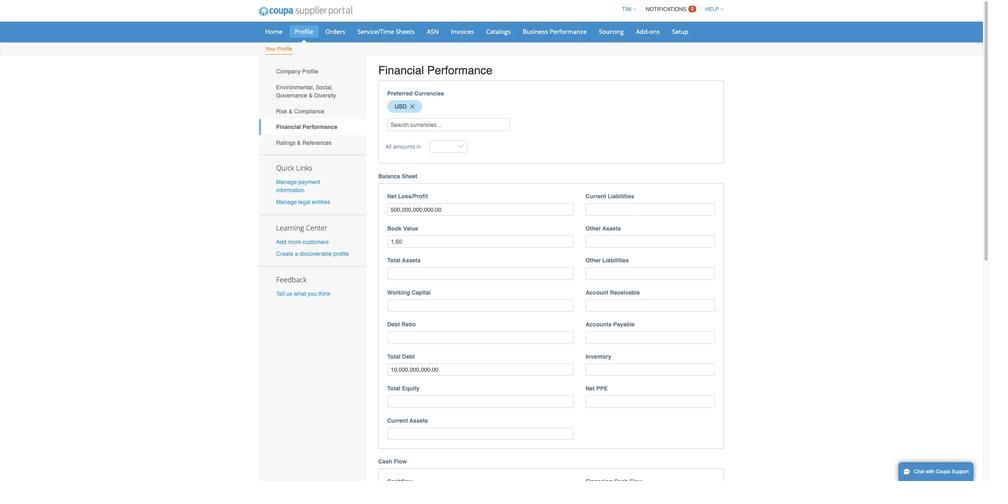 Task type: locate. For each thing, give the bounding box(es) containing it.
debt
[[387, 321, 400, 328], [402, 353, 415, 360]]

company profile
[[276, 68, 318, 75]]

center
[[306, 223, 328, 233]]

total down book
[[387, 257, 401, 264]]

net left the ppe
[[586, 385, 595, 392]]

2 vertical spatial performance
[[303, 124, 337, 130]]

business performance
[[523, 27, 587, 35]]

performance for business performance link
[[550, 27, 587, 35]]

3 total from the top
[[387, 385, 401, 392]]

add-ons link
[[631, 25, 665, 38]]

business performance link
[[518, 25, 592, 38]]

notifications 0
[[646, 6, 694, 12]]

invoices
[[451, 27, 474, 35]]

1 vertical spatial financial
[[276, 124, 301, 130]]

2 horizontal spatial performance
[[550, 27, 587, 35]]

references
[[303, 140, 332, 146]]

sheet
[[402, 173, 417, 180]]

2 other from the top
[[586, 257, 601, 264]]

Total Assets text field
[[387, 267, 574, 280]]

payment
[[298, 179, 320, 185]]

liabilities up current liabilities text box
[[608, 193, 634, 200]]

usd option
[[387, 100, 422, 113]]

1 vertical spatial manage
[[276, 199, 297, 205]]

currencies
[[414, 90, 444, 97]]

financial performance down compliance
[[276, 124, 337, 130]]

2 total from the top
[[387, 353, 401, 360]]

2 horizontal spatial &
[[309, 92, 313, 99]]

total equity
[[387, 385, 420, 392]]

coupa supplier portal image
[[253, 1, 358, 22]]

manage
[[276, 179, 297, 185], [276, 199, 297, 205]]

0 vertical spatial debt
[[387, 321, 400, 328]]

current
[[586, 193, 606, 200], [387, 417, 408, 424]]

0 vertical spatial net
[[387, 193, 397, 200]]

net loss/profit
[[387, 193, 428, 200]]

tim
[[622, 6, 631, 12]]

customers
[[303, 239, 329, 245]]

account
[[586, 289, 609, 296]]

other up other liabilities at the right bottom of the page
[[586, 225, 601, 232]]

total down debt ratio
[[387, 353, 401, 360]]

profile down coupa supplier portal 'image'
[[295, 27, 313, 35]]

total
[[387, 257, 401, 264], [387, 353, 401, 360], [387, 385, 401, 392]]

0 vertical spatial &
[[309, 92, 313, 99]]

create a discoverable profile
[[276, 251, 349, 257]]

0 horizontal spatial performance
[[303, 124, 337, 130]]

performance
[[550, 27, 587, 35], [427, 64, 493, 77], [303, 124, 337, 130]]

financial up preferred
[[378, 64, 424, 77]]

coupa
[[936, 469, 951, 475]]

assets for total assets
[[402, 257, 421, 264]]

performance up currencies
[[427, 64, 493, 77]]

Inventory text field
[[586, 363, 715, 376]]

1 vertical spatial debt
[[402, 353, 415, 360]]

current down total equity
[[387, 417, 408, 424]]

inventory
[[586, 353, 611, 360]]

0 horizontal spatial financial performance
[[276, 124, 337, 130]]

manage down the information
[[276, 199, 297, 205]]

total for total assets
[[387, 257, 401, 264]]

add
[[276, 239, 286, 245]]

manage for manage payment information
[[276, 179, 297, 185]]

& right ratings
[[297, 140, 301, 146]]

current up other assets
[[586, 193, 606, 200]]

notifications
[[646, 6, 687, 12]]

0 horizontal spatial net
[[387, 193, 397, 200]]

2 vertical spatial &
[[297, 140, 301, 146]]

catalogs
[[486, 27, 511, 35]]

assets down 'current liabilities'
[[602, 225, 621, 232]]

social,
[[316, 84, 333, 91]]

& inside environmental, social, governance & diversity
[[309, 92, 313, 99]]

1 vertical spatial &
[[289, 108, 293, 115]]

performance right business
[[550, 27, 587, 35]]

0 vertical spatial liabilities
[[608, 193, 634, 200]]

debt down ratio
[[402, 353, 415, 360]]

1 total from the top
[[387, 257, 401, 264]]

Current Liabilities text field
[[586, 203, 715, 216]]

profile inside "link"
[[302, 68, 318, 75]]

preferred currencies
[[387, 90, 444, 97]]

assets
[[602, 225, 621, 232], [402, 257, 421, 264], [410, 417, 428, 424]]

0 vertical spatial current
[[586, 193, 606, 200]]

manage inside manage payment information
[[276, 179, 297, 185]]

0 vertical spatial financial
[[378, 64, 424, 77]]

legal
[[298, 199, 311, 205]]

profile
[[295, 27, 313, 35], [277, 46, 292, 52], [302, 68, 318, 75]]

company profile link
[[259, 64, 366, 79]]

1 horizontal spatial financial performance
[[378, 64, 493, 77]]

risk & compliance
[[276, 108, 324, 115]]

0 vertical spatial performance
[[550, 27, 587, 35]]

0 horizontal spatial current
[[387, 417, 408, 424]]

liabilities for current liabilities
[[608, 193, 634, 200]]

0 vertical spatial other
[[586, 225, 601, 232]]

1 horizontal spatial &
[[297, 140, 301, 146]]

entities
[[312, 199, 330, 205]]

governance
[[276, 92, 307, 99]]

information
[[276, 187, 304, 193]]

1 vertical spatial total
[[387, 353, 401, 360]]

1 manage from the top
[[276, 179, 297, 185]]

1 vertical spatial current
[[387, 417, 408, 424]]

other liabilities
[[586, 257, 629, 264]]

links
[[296, 163, 312, 172]]

1 horizontal spatial current
[[586, 193, 606, 200]]

navigation
[[619, 1, 724, 17]]

service/time sheets link
[[352, 25, 420, 38]]

1 horizontal spatial net
[[586, 385, 595, 392]]

1 horizontal spatial financial
[[378, 64, 424, 77]]

sourcing
[[599, 27, 624, 35]]

Search currencies... field
[[387, 118, 510, 131]]

0 vertical spatial assets
[[602, 225, 621, 232]]

0 vertical spatial manage
[[276, 179, 297, 185]]

compliance
[[294, 108, 324, 115]]

total left equity at left bottom
[[387, 385, 401, 392]]

setup
[[672, 27, 689, 35]]

1 vertical spatial net
[[586, 385, 595, 392]]

ratings
[[276, 140, 296, 146]]

cash flow
[[378, 458, 407, 465]]

liabilities up account receivable
[[603, 257, 629, 264]]

net
[[387, 193, 397, 200], [586, 385, 595, 392]]

debt left ratio
[[387, 321, 400, 328]]

1 horizontal spatial performance
[[427, 64, 493, 77]]

1 vertical spatial profile
[[277, 46, 292, 52]]

add more customers link
[[276, 239, 329, 245]]

asn
[[427, 27, 439, 35]]

quick links
[[276, 163, 312, 172]]

service/time sheets
[[358, 27, 415, 35]]

loss/profit
[[398, 193, 428, 200]]

other for other liabilities
[[586, 257, 601, 264]]

other up account
[[586, 257, 601, 264]]

0 horizontal spatial &
[[289, 108, 293, 115]]

0 vertical spatial total
[[387, 257, 401, 264]]

2 vertical spatial profile
[[302, 68, 318, 75]]

current for current assets
[[387, 417, 408, 424]]

profile right your at the left of the page
[[277, 46, 292, 52]]

profile up environmental, social, governance & diversity link
[[302, 68, 318, 75]]

1 other from the top
[[586, 225, 601, 232]]

& right risk
[[289, 108, 293, 115]]

amounts
[[393, 143, 415, 150]]

financial performance up currencies
[[378, 64, 493, 77]]

in
[[417, 143, 421, 150]]

financial up ratings
[[276, 124, 301, 130]]

learning center
[[276, 223, 328, 233]]

0 vertical spatial profile
[[295, 27, 313, 35]]

chat
[[914, 469, 925, 475]]

2 vertical spatial assets
[[410, 417, 428, 424]]

assets down value
[[402, 257, 421, 264]]

your profile
[[265, 46, 292, 52]]

2 vertical spatial total
[[387, 385, 401, 392]]

& left "diversity"
[[309, 92, 313, 99]]

manage up the information
[[276, 179, 297, 185]]

profile for your profile
[[277, 46, 292, 52]]

tell
[[276, 291, 285, 297]]

2 manage from the top
[[276, 199, 297, 205]]

ratings & references
[[276, 140, 332, 146]]

sheets
[[396, 27, 415, 35]]

1 horizontal spatial debt
[[402, 353, 415, 360]]

1 vertical spatial liabilities
[[603, 257, 629, 264]]

1 vertical spatial other
[[586, 257, 601, 264]]

net down balance
[[387, 193, 397, 200]]

performance up references
[[303, 124, 337, 130]]

1 vertical spatial assets
[[402, 257, 421, 264]]

manage legal entities link
[[276, 199, 330, 205]]

assets down equity at left bottom
[[410, 417, 428, 424]]

financial
[[378, 64, 424, 77], [276, 124, 301, 130]]

setup link
[[667, 25, 694, 38]]



Task type: vqa. For each thing, say whether or not it's contained in the screenshot.
EQUITY in the left bottom of the page
yes



Task type: describe. For each thing, give the bounding box(es) containing it.
performance for financial performance link
[[303, 124, 337, 130]]

risk & compliance link
[[259, 103, 366, 119]]

discoverable
[[300, 251, 332, 257]]

Other Assets text field
[[586, 235, 715, 248]]

feedback
[[276, 275, 307, 284]]

profile
[[333, 251, 349, 257]]

Working Capital text field
[[387, 299, 574, 312]]

net ppe
[[586, 385, 608, 392]]

Account Receivable text field
[[586, 299, 715, 312]]

net for net ppe
[[586, 385, 595, 392]]

environmental, social, governance & diversity
[[276, 84, 336, 99]]

Debt Ratio text field
[[387, 331, 574, 344]]

0 horizontal spatial financial
[[276, 124, 301, 130]]

all
[[386, 143, 392, 150]]

orders
[[326, 27, 345, 35]]

Net Loss/Profit text field
[[387, 203, 574, 216]]

total for total debt
[[387, 353, 401, 360]]

catalogs link
[[481, 25, 516, 38]]

assets for other assets
[[602, 225, 621, 232]]

0 vertical spatial financial performance
[[378, 64, 493, 77]]

home link
[[260, 25, 288, 38]]

create
[[276, 251, 293, 257]]

manage for manage legal entities
[[276, 199, 297, 205]]

service/time
[[358, 27, 394, 35]]

create a discoverable profile link
[[276, 251, 349, 257]]

1 vertical spatial financial performance
[[276, 124, 337, 130]]

manage payment information link
[[276, 179, 320, 193]]

us
[[286, 291, 292, 297]]

selected list box
[[385, 98, 718, 115]]

what
[[294, 291, 306, 297]]

you
[[308, 291, 317, 297]]

learning
[[276, 223, 304, 233]]

Total Debt text field
[[387, 363, 574, 376]]

risk
[[276, 108, 287, 115]]

asn link
[[422, 25, 444, 38]]

tim link
[[619, 6, 636, 12]]

assets for current assets
[[410, 417, 428, 424]]

usd
[[395, 103, 407, 110]]

net for net loss/profit
[[387, 193, 397, 200]]

value
[[403, 225, 418, 232]]

0 horizontal spatial debt
[[387, 321, 400, 328]]

liabilities for other liabilities
[[603, 257, 629, 264]]

manage payment information
[[276, 179, 320, 193]]

& for references
[[297, 140, 301, 146]]

Other Liabilities text field
[[586, 267, 715, 280]]

ppe
[[597, 385, 608, 392]]

current liabilities
[[586, 193, 634, 200]]

environmental,
[[276, 84, 314, 91]]

book value
[[387, 225, 418, 232]]

accounts
[[586, 321, 612, 328]]

total assets
[[387, 257, 421, 264]]

help link
[[702, 6, 724, 12]]

Accounts Payable text field
[[586, 331, 715, 344]]

cash
[[378, 458, 392, 465]]

other for other assets
[[586, 225, 601, 232]]

business
[[523, 27, 548, 35]]

support
[[952, 469, 969, 475]]

total debt
[[387, 353, 415, 360]]

invoices link
[[446, 25, 480, 38]]

more
[[288, 239, 301, 245]]

sourcing link
[[594, 25, 629, 38]]

equity
[[402, 385, 420, 392]]

home
[[265, 27, 283, 35]]

chat with coupa support button
[[899, 462, 974, 481]]

tell us what you think button
[[276, 290, 331, 298]]

your profile link
[[265, 44, 293, 55]]

working
[[387, 289, 410, 296]]

book
[[387, 225, 402, 232]]

help
[[705, 6, 719, 12]]

capital
[[412, 289, 431, 296]]

with
[[926, 469, 935, 475]]

Current Assets text field
[[387, 428, 574, 440]]

profile for company profile
[[302, 68, 318, 75]]

current assets
[[387, 417, 428, 424]]

& for compliance
[[289, 108, 293, 115]]

all amounts in
[[386, 143, 421, 150]]

environmental, social, governance & diversity link
[[259, 79, 366, 103]]

financial performance link
[[259, 119, 366, 135]]

debt ratio
[[387, 321, 416, 328]]

tell us what you think
[[276, 291, 331, 297]]

payable
[[613, 321, 635, 328]]

manage legal entities
[[276, 199, 330, 205]]

other assets
[[586, 225, 621, 232]]

Net PPE text field
[[586, 396, 715, 408]]

account receivable
[[586, 289, 640, 296]]

think
[[318, 291, 331, 297]]

add-
[[636, 27, 650, 35]]

receivable
[[610, 289, 640, 296]]

preferred
[[387, 90, 413, 97]]

balance sheet
[[378, 173, 417, 180]]

ratings & references link
[[259, 135, 366, 151]]

Total Equity text field
[[387, 396, 574, 408]]

your
[[265, 46, 276, 52]]

a
[[295, 251, 298, 257]]

1 vertical spatial performance
[[427, 64, 493, 77]]

navigation containing notifications 0
[[619, 1, 724, 17]]

company
[[276, 68, 301, 75]]

flow
[[394, 458, 407, 465]]

current for current liabilities
[[586, 193, 606, 200]]

ratio
[[402, 321, 416, 328]]

add-ons
[[636, 27, 660, 35]]

ons
[[650, 27, 660, 35]]

Book Value text field
[[387, 235, 574, 248]]

total for total equity
[[387, 385, 401, 392]]



